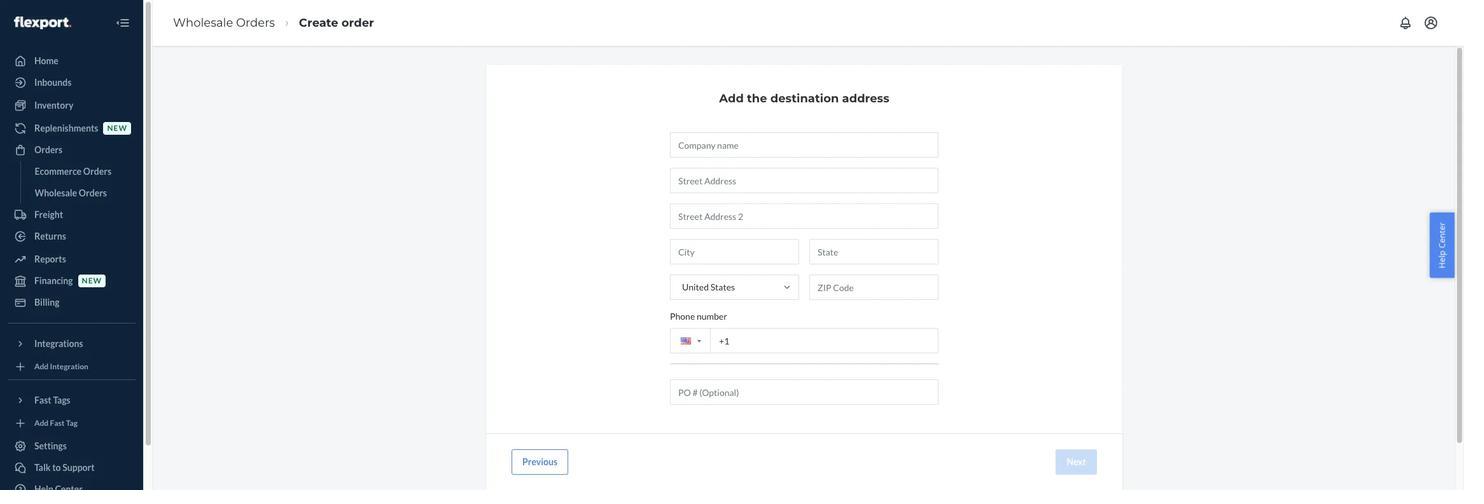 Task type: locate. For each thing, give the bounding box(es) containing it.
order
[[342, 16, 374, 30]]

2 vertical spatial add
[[34, 419, 49, 429]]

add for add the destination address
[[719, 92, 744, 106]]

to
[[52, 463, 61, 474]]

orders inside breadcrumbs navigation
[[236, 16, 275, 30]]

0 vertical spatial add
[[719, 92, 744, 106]]

returns link
[[8, 227, 136, 247]]

1 horizontal spatial wholesale orders
[[173, 16, 275, 30]]

add left the
[[719, 92, 744, 106]]

add fast tag link
[[8, 416, 136, 432]]

ecommerce orders link
[[28, 162, 136, 182]]

phone number
[[670, 311, 727, 322]]

1 vertical spatial add
[[34, 362, 49, 372]]

breadcrumbs navigation
[[163, 4, 384, 42]]

inbounds
[[34, 77, 71, 88]]

0 horizontal spatial new
[[82, 277, 102, 286]]

add left integration
[[34, 362, 49, 372]]

address
[[842, 92, 890, 106]]

add the destination address
[[719, 92, 890, 106]]

Street Address text field
[[670, 168, 939, 194]]

new down reports link
[[82, 277, 102, 286]]

0 horizontal spatial wholesale orders
[[35, 188, 107, 199]]

billing
[[34, 297, 60, 308]]

PO # (Optional) text field
[[670, 380, 939, 405]]

ecommerce orders
[[35, 166, 111, 177]]

add up settings
[[34, 419, 49, 429]]

united
[[682, 282, 709, 293]]

united states
[[682, 282, 735, 293]]

talk to support
[[34, 463, 95, 474]]

0 horizontal spatial wholesale orders link
[[28, 183, 136, 204]]

next
[[1067, 457, 1087, 468]]

add for add integration
[[34, 362, 49, 372]]

fast
[[34, 395, 51, 406], [50, 419, 65, 429]]

State text field
[[810, 239, 939, 265]]

new for financing
[[82, 277, 102, 286]]

wholesale orders
[[173, 16, 275, 30], [35, 188, 107, 199]]

1 horizontal spatial new
[[107, 124, 127, 133]]

1 horizontal spatial wholesale orders link
[[173, 16, 275, 30]]

new for replenishments
[[107, 124, 127, 133]]

talk
[[34, 463, 51, 474]]

previous
[[523, 457, 558, 468]]

orders link
[[8, 140, 136, 160]]

wholesale
[[173, 16, 233, 30], [35, 188, 77, 199]]

1 horizontal spatial wholesale
[[173, 16, 233, 30]]

0 vertical spatial new
[[107, 124, 127, 133]]

0 horizontal spatial wholesale
[[35, 188, 77, 199]]

orders
[[236, 16, 275, 30], [34, 144, 63, 155], [83, 166, 111, 177], [79, 188, 107, 199]]

returns
[[34, 231, 66, 242]]

City text field
[[670, 239, 799, 265]]

new up orders link
[[107, 124, 127, 133]]

next button
[[1056, 450, 1097, 475]]

home
[[34, 55, 58, 66]]

create order link
[[299, 16, 374, 30]]

1 vertical spatial wholesale orders
[[35, 188, 107, 199]]

wholesale orders link
[[173, 16, 275, 30], [28, 183, 136, 204]]

0 vertical spatial wholesale
[[173, 16, 233, 30]]

close navigation image
[[115, 15, 130, 31]]

orders left "create"
[[236, 16, 275, 30]]

1 vertical spatial new
[[82, 277, 102, 286]]

1 vertical spatial wholesale orders link
[[28, 183, 136, 204]]

freight link
[[8, 205, 136, 225]]

talk to support button
[[8, 458, 136, 479]]

center
[[1437, 222, 1448, 248]]

add
[[719, 92, 744, 106], [34, 362, 49, 372], [34, 419, 49, 429]]

billing link
[[8, 293, 136, 313]]

0 vertical spatial wholesale orders link
[[173, 16, 275, 30]]

new
[[107, 124, 127, 133], [82, 277, 102, 286]]

fast left tag
[[50, 419, 65, 429]]

home link
[[8, 51, 136, 71]]

fast tags button
[[8, 391, 136, 411]]

financing
[[34, 276, 73, 286]]

0 vertical spatial fast
[[34, 395, 51, 406]]

orders down ecommerce orders link
[[79, 188, 107, 199]]

0 vertical spatial wholesale orders
[[173, 16, 275, 30]]

fast left the tags
[[34, 395, 51, 406]]



Task type: describe. For each thing, give the bounding box(es) containing it.
open notifications image
[[1398, 15, 1414, 31]]

inbounds link
[[8, 73, 136, 93]]

tags
[[53, 395, 70, 406]]

previous button
[[512, 450, 568, 475]]

states
[[711, 282, 735, 293]]

ecommerce
[[35, 166, 82, 177]]

wholesale inside breadcrumbs navigation
[[173, 16, 233, 30]]

add for add fast tag
[[34, 419, 49, 429]]

open account menu image
[[1424, 15, 1439, 31]]

reports link
[[8, 250, 136, 270]]

add fast tag
[[34, 419, 78, 429]]

support
[[63, 463, 95, 474]]

fast tags
[[34, 395, 70, 406]]

reports
[[34, 254, 66, 265]]

tag
[[66, 419, 78, 429]]

add integration
[[34, 362, 88, 372]]

create order
[[299, 16, 374, 30]]

1 vertical spatial fast
[[50, 419, 65, 429]]

1 vertical spatial wholesale
[[35, 188, 77, 199]]

orders up ecommerce
[[34, 144, 63, 155]]

integrations
[[34, 339, 83, 349]]

wholesale orders inside breadcrumbs navigation
[[173, 16, 275, 30]]

help
[[1437, 250, 1448, 269]]

integrations button
[[8, 334, 136, 355]]

destination
[[771, 92, 839, 106]]

the
[[747, 92, 767, 106]]

integration
[[50, 362, 88, 372]]

create
[[299, 16, 338, 30]]

united states: + 1 image
[[698, 340, 701, 343]]

add integration link
[[8, 360, 136, 375]]

replenishments
[[34, 123, 98, 134]]

settings link
[[8, 437, 136, 457]]

freight
[[34, 209, 63, 220]]

phone
[[670, 311, 695, 322]]

Street Address 2 text field
[[670, 204, 939, 229]]

Company name text field
[[670, 132, 939, 158]]

fast inside dropdown button
[[34, 395, 51, 406]]

1 (702) 123-4567 telephone field
[[670, 328, 939, 354]]

flexport logo image
[[14, 16, 71, 29]]

ZIP Code text field
[[810, 275, 939, 300]]

settings
[[34, 441, 67, 452]]

orders down orders link
[[83, 166, 111, 177]]

help center button
[[1431, 213, 1455, 278]]

inventory link
[[8, 95, 136, 116]]

number
[[697, 311, 727, 322]]

help center
[[1437, 222, 1448, 269]]

inventory
[[34, 100, 73, 111]]



Task type: vqa. For each thing, say whether or not it's contained in the screenshot.
right the Center
no



